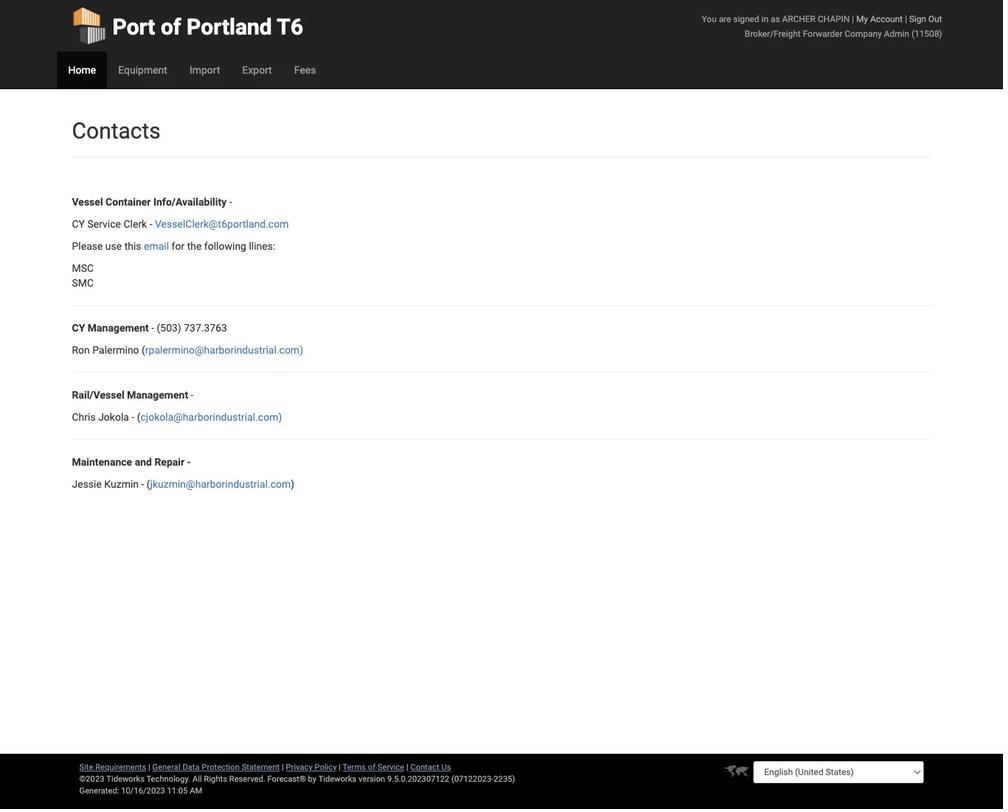 Task type: vqa. For each thing, say whether or not it's contained in the screenshot.
© 2023 tideworks technology. all rights reserved. forecast® by tideworks version 9.5.0.202307122 (07122023-2235) creating success ℠
no



Task type: describe. For each thing, give the bounding box(es) containing it.
palermino
[[92, 344, 139, 356]]

)
[[291, 478, 294, 491]]

forecast®
[[267, 775, 306, 784]]

tideworks
[[318, 775, 357, 784]]

privacy policy link
[[286, 763, 337, 773]]

cy management - (503) 737.3763
[[72, 322, 227, 334]]

home
[[68, 64, 96, 76]]

port of portland t6
[[112, 14, 303, 40]]

sign out link
[[909, 14, 942, 24]]

rights
[[204, 775, 227, 784]]

as
[[771, 14, 780, 24]]

0 horizontal spatial of
[[161, 14, 181, 40]]

contact us link
[[410, 763, 451, 773]]

cy for cy management - (503) 737.3763
[[72, 322, 85, 334]]

forwarder
[[803, 28, 843, 39]]

9.5.0.202307122
[[387, 775, 449, 784]]

- right clerk
[[149, 218, 152, 230]]

this
[[124, 240, 141, 252]]

management for cy management
[[88, 322, 149, 334]]

by
[[308, 775, 317, 784]]

chris jokola - ( cjokola@harborindustrial.com)
[[72, 411, 282, 423]]

cjokola@harborindustrial.com)
[[141, 411, 282, 423]]

site requirements link
[[79, 763, 146, 773]]

port of portland t6 link
[[72, 0, 303, 52]]

©2023 tideworks
[[79, 775, 145, 784]]

policy
[[315, 763, 337, 773]]

2235)
[[494, 775, 515, 784]]

- right repair
[[187, 456, 191, 468]]

email
[[144, 240, 169, 252]]

vessel container info/availability -
[[72, 196, 232, 208]]

llines:
[[249, 240, 275, 252]]

export button
[[231, 52, 283, 89]]

jessie kuzmin - ( jkuzmin@harborindustrial.com )
[[72, 478, 294, 491]]

site requirements | general data protection statement | privacy policy | terms of service | contact us ©2023 tideworks technology. all rights reserved. forecast® by tideworks version 9.5.0.202307122 (07122023-2235) generated: 10/16/2023 11:05 am
[[79, 763, 515, 796]]

- left (503)
[[151, 322, 154, 334]]

repair
[[154, 456, 184, 468]]

0 vertical spatial service
[[87, 218, 121, 230]]

cjokola@harborindustrial.com) link
[[141, 411, 282, 423]]

the
[[187, 240, 202, 252]]

account
[[870, 14, 903, 24]]

protection
[[202, 763, 240, 773]]

vesselclerk@t6portland.com
[[155, 218, 289, 230]]

t6
[[277, 14, 303, 40]]

- right jokola
[[132, 411, 134, 423]]

statement
[[242, 763, 280, 773]]

- up 'chris jokola - ( cjokola@harborindustrial.com)' at the bottom left
[[191, 389, 194, 401]]

| up 9.5.0.202307122
[[406, 763, 408, 773]]

maintenance
[[72, 456, 132, 468]]

jessie
[[72, 478, 102, 491]]

service inside site requirements | general data protection statement | privacy policy | terms of service | contact us ©2023 tideworks technology. all rights reserved. forecast® by tideworks version 9.5.0.202307122 (07122023-2235) generated: 10/16/2023 11:05 am
[[378, 763, 404, 773]]

requirements
[[95, 763, 146, 773]]

10/16/2023
[[121, 787, 165, 796]]

general
[[152, 763, 180, 773]]

clerk
[[124, 218, 147, 230]]

please use this email for the following llines:
[[72, 240, 275, 252]]

( for cjokola@harborindustrial.com)
[[137, 411, 141, 423]]

import
[[189, 64, 220, 76]]

home button
[[57, 52, 107, 89]]

you are signed in as archer chapin | my account | sign out broker/freight forwarder company admin (11508)
[[702, 14, 942, 39]]

- up vesselclerk@t6portland.com
[[229, 196, 232, 208]]

ron palermino ( rpalermino@harborindustrial.com)
[[72, 344, 303, 356]]

fees button
[[283, 52, 327, 89]]

cy service clerk - vesselclerk@t6portland.com
[[72, 218, 289, 230]]

and
[[135, 456, 152, 468]]

| up forecast®
[[282, 763, 284, 773]]

rpalermino@harborindustrial.com) link
[[145, 344, 303, 356]]

in
[[762, 14, 769, 24]]

cy for cy service clerk - vesselclerk@t6portland.com
[[72, 218, 85, 230]]

reserved.
[[229, 775, 265, 784]]

chapin
[[818, 14, 850, 24]]

broker/freight
[[745, 28, 801, 39]]

vesselclerk@t6portland.com link
[[155, 218, 289, 230]]

am
[[190, 787, 202, 796]]



Task type: locate. For each thing, give the bounding box(es) containing it.
of inside site requirements | general data protection statement | privacy policy | terms of service | contact us ©2023 tideworks technology. all rights reserved. forecast® by tideworks version 9.5.0.202307122 (07122023-2235) generated: 10/16/2023 11:05 am
[[368, 763, 375, 773]]

port
[[112, 14, 155, 40]]

| left general
[[148, 763, 150, 773]]

portland
[[187, 14, 272, 40]]

generated:
[[79, 787, 119, 796]]

fees
[[294, 64, 316, 76]]

you
[[702, 14, 717, 24]]

technology.
[[146, 775, 190, 784]]

smc
[[72, 277, 94, 289]]

version
[[359, 775, 385, 784]]

1 vertical spatial of
[[368, 763, 375, 773]]

service up use
[[87, 218, 121, 230]]

1 cy from the top
[[72, 218, 85, 230]]

container
[[106, 196, 151, 208]]

contact
[[410, 763, 439, 773]]

0 vertical spatial (
[[142, 344, 145, 356]]

1 vertical spatial cy
[[72, 322, 85, 334]]

ron
[[72, 344, 90, 356]]

import button
[[178, 52, 231, 89]]

of right port
[[161, 14, 181, 40]]

0 vertical spatial management
[[88, 322, 149, 334]]

11:05
[[167, 787, 188, 796]]

1 vertical spatial service
[[378, 763, 404, 773]]

-
[[229, 196, 232, 208], [149, 218, 152, 230], [151, 322, 154, 334], [191, 389, 194, 401], [132, 411, 134, 423], [187, 456, 191, 468], [141, 478, 144, 491]]

management
[[88, 322, 149, 334], [127, 389, 188, 401]]

(
[[142, 344, 145, 356], [137, 411, 141, 423], [147, 478, 150, 491]]

jkuzmin@harborindustrial.com
[[150, 478, 291, 491]]

0 horizontal spatial (
[[137, 411, 141, 423]]

are
[[719, 14, 731, 24]]

cy up the please
[[72, 218, 85, 230]]

rail/vessel management -
[[72, 389, 194, 401]]

out
[[929, 14, 942, 24]]

( down and
[[147, 478, 150, 491]]

equipment
[[118, 64, 167, 76]]

of
[[161, 14, 181, 40], [368, 763, 375, 773]]

rpalermino@harborindustrial.com)
[[145, 344, 303, 356]]

(503)
[[157, 322, 181, 334]]

all
[[192, 775, 202, 784]]

archer
[[782, 14, 816, 24]]

|
[[852, 14, 854, 24], [905, 14, 907, 24], [148, 763, 150, 773], [282, 763, 284, 773], [339, 763, 341, 773], [406, 763, 408, 773]]

| up tideworks
[[339, 763, 341, 773]]

2 cy from the top
[[72, 322, 85, 334]]

2 horizontal spatial (
[[147, 478, 150, 491]]

( for jkuzmin@harborindustrial.com
[[147, 478, 150, 491]]

737.3763
[[184, 322, 227, 334]]

following
[[204, 240, 246, 252]]

cy up ron
[[72, 322, 85, 334]]

0 vertical spatial of
[[161, 14, 181, 40]]

0 horizontal spatial service
[[87, 218, 121, 230]]

1 vertical spatial (
[[137, 411, 141, 423]]

(07122023-
[[451, 775, 494, 784]]

cy
[[72, 218, 85, 230], [72, 322, 85, 334]]

equipment button
[[107, 52, 178, 89]]

service up version
[[378, 763, 404, 773]]

use
[[105, 240, 122, 252]]

rail/vessel
[[72, 389, 124, 401]]

1 vertical spatial management
[[127, 389, 188, 401]]

company
[[845, 28, 882, 39]]

site
[[79, 763, 93, 773]]

| left my
[[852, 14, 854, 24]]

| left sign
[[905, 14, 907, 24]]

msc
[[72, 262, 94, 274]]

sign
[[909, 14, 926, 24]]

( down rail/vessel management -
[[137, 411, 141, 423]]

kuzmin
[[104, 478, 139, 491]]

1 horizontal spatial (
[[142, 344, 145, 356]]

maintenance and repair -
[[72, 456, 191, 468]]

admin
[[884, 28, 909, 39]]

export
[[242, 64, 272, 76]]

management up "palermino"
[[88, 322, 149, 334]]

1 horizontal spatial service
[[378, 763, 404, 773]]

(11508)
[[912, 28, 942, 39]]

of up version
[[368, 763, 375, 773]]

my
[[856, 14, 868, 24]]

jokola
[[98, 411, 129, 423]]

2 vertical spatial (
[[147, 478, 150, 491]]

privacy
[[286, 763, 313, 773]]

terms of service link
[[343, 763, 404, 773]]

- right kuzmin
[[141, 478, 144, 491]]

please
[[72, 240, 103, 252]]

management up 'chris jokola - ( cjokola@harborindustrial.com)' at the bottom left
[[127, 389, 188, 401]]

contacts
[[72, 118, 161, 144]]

terms
[[343, 763, 366, 773]]

for
[[172, 240, 185, 252]]

0 vertical spatial cy
[[72, 218, 85, 230]]

1 horizontal spatial of
[[368, 763, 375, 773]]

info/availability
[[153, 196, 227, 208]]

( down "cy management - (503) 737.3763"
[[142, 344, 145, 356]]

email link
[[144, 240, 169, 252]]

msc smc
[[72, 262, 94, 289]]

my account link
[[856, 14, 903, 24]]

chris
[[72, 411, 96, 423]]

vessel
[[72, 196, 103, 208]]

jkuzmin@harborindustrial.com link
[[150, 478, 291, 491]]

data
[[182, 763, 200, 773]]

management for rail/vessel management
[[127, 389, 188, 401]]

general data protection statement link
[[152, 763, 280, 773]]

us
[[441, 763, 451, 773]]

signed
[[733, 14, 759, 24]]



